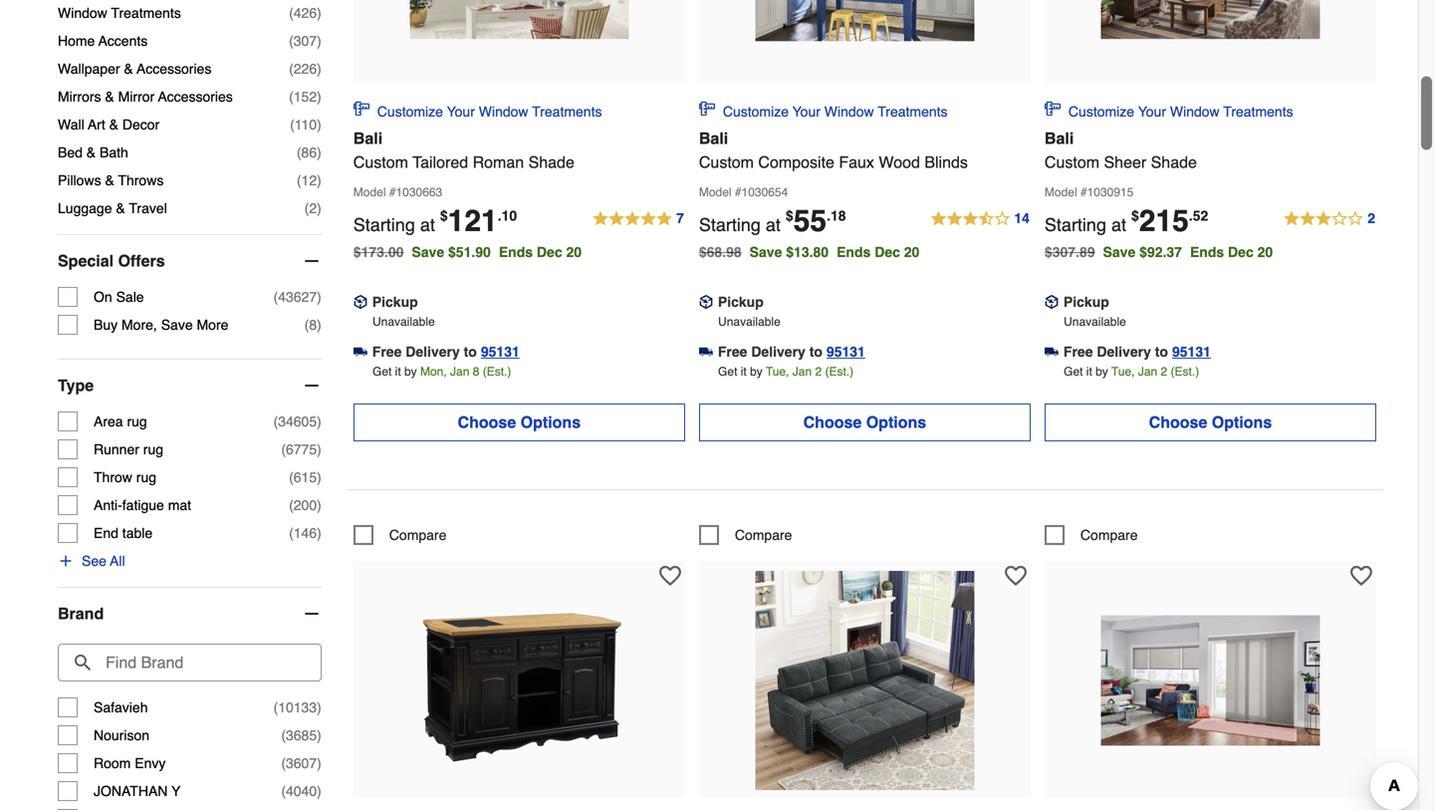 Task type: vqa. For each thing, say whether or not it's contained in the screenshot.
of
no



Task type: locate. For each thing, give the bounding box(es) containing it.
0 horizontal spatial to
[[464, 344, 477, 359]]

2 pickup from the left
[[718, 294, 764, 310]]

accessories up mirrors & mirror accessories
[[137, 61, 212, 77]]

ends dec 20 element down .52
[[1191, 244, 1282, 260]]

( 615 )
[[289, 469, 322, 485]]

window down bali custom sheer shade image
[[1171, 103, 1220, 119]]

2 horizontal spatial $
[[1132, 208, 1140, 223]]

free for truck filled icon associated with get it by mon, jan 8 (est.)
[[372, 344, 402, 359]]

1 custom from the left
[[354, 153, 408, 171]]

pickup image down "$68.98"
[[699, 295, 713, 309]]

2 customize your window treatments from the left
[[723, 103, 948, 119]]

2 compare from the left
[[735, 527, 793, 543]]

unavailable down "$68.98"
[[718, 315, 781, 329]]

2 horizontal spatial choose options link
[[1045, 403, 1377, 441]]

#
[[389, 185, 396, 199], [735, 185, 742, 199], [1081, 185, 1088, 199]]

9 ) from the top
[[317, 289, 322, 305]]

home accents
[[58, 33, 148, 49]]

starting at $ 121 .10
[[354, 204, 517, 238]]

$ down 1030654
[[786, 208, 794, 223]]

rug for area rug
[[127, 413, 147, 429]]

1 horizontal spatial customize your window treatments
[[723, 103, 948, 119]]

mirrors
[[58, 89, 101, 105]]

bali inside bali custom tailored roman shade
[[354, 129, 383, 147]]

1 pickup image from the left
[[699, 295, 713, 309]]

choose
[[458, 413, 516, 431], [804, 413, 862, 431], [1149, 413, 1208, 431]]

3 (est.) from the left
[[1171, 364, 1200, 378]]

3 95131 button from the left
[[1173, 342, 1212, 361]]

1 starting from the left
[[354, 215, 415, 235]]

1 at from the left
[[420, 215, 435, 235]]

) up ( 12 )
[[317, 144, 322, 160]]

at down 1030654
[[766, 215, 781, 235]]

307
[[294, 33, 317, 49]]

anti-
[[94, 497, 122, 513]]

10 ) from the top
[[317, 317, 322, 333]]

& left travel
[[116, 200, 125, 216]]

customize your window treatments link
[[354, 100, 602, 121], [699, 100, 948, 121], [1045, 100, 1294, 121]]

1 truck filled image from the left
[[354, 345, 367, 359]]

12 ) from the top
[[317, 441, 322, 457]]

savings save $92.37 element
[[1104, 244, 1282, 260]]

customize your window treatments up the bali custom composite faux wood blinds
[[723, 103, 948, 119]]

1 horizontal spatial free
[[718, 344, 748, 359]]

1 choose options from the left
[[458, 413, 581, 431]]

2 your from the left
[[793, 103, 821, 119]]

treatments down bali custom sheer shade image
[[1224, 103, 1294, 119]]

20 for 215
[[1258, 244, 1274, 260]]

0 horizontal spatial heart outline image
[[659, 565, 681, 587]]

2 horizontal spatial 95131 button
[[1173, 342, 1212, 361]]

compare inside the 5013934967 element
[[389, 527, 447, 543]]

0 vertical spatial accessories
[[137, 61, 212, 77]]

1 horizontal spatial compare
[[735, 527, 793, 543]]

1 compare from the left
[[389, 527, 447, 543]]

) for ( 10133 )
[[317, 699, 322, 715]]

mirrors & mirror accessories
[[58, 89, 233, 105]]

1 customize your window treatments from the left
[[377, 103, 602, 119]]

3 choose from the left
[[1149, 413, 1208, 431]]

1 horizontal spatial 8
[[473, 364, 480, 378]]

2 95131 from the left
[[827, 344, 866, 359]]

0 horizontal spatial starting
[[354, 215, 415, 235]]

) up ( 226 )
[[317, 33, 322, 49]]

customize
[[377, 103, 443, 119], [723, 103, 789, 119], [1069, 103, 1135, 119]]

12
[[301, 172, 317, 188]]

1 jan from the left
[[450, 364, 470, 378]]

custom inside bali custom tailored roman shade
[[354, 153, 408, 171]]

0 vertical spatial rug
[[127, 413, 147, 429]]

) up 86
[[317, 117, 322, 133]]

it
[[395, 364, 401, 378], [741, 364, 747, 378], [1087, 364, 1093, 378]]

1 horizontal spatial pickup
[[718, 294, 764, 310]]

226
[[294, 61, 317, 77]]

0 horizontal spatial compare
[[389, 527, 447, 543]]

0 horizontal spatial truck filled image
[[354, 345, 367, 359]]

3 delivery from the left
[[1097, 344, 1152, 359]]

2 custom from the left
[[699, 153, 754, 171]]

accessories right mirror
[[158, 89, 233, 105]]

0 horizontal spatial tue,
[[766, 364, 790, 378]]

jan for third 95131 button from the left
[[1139, 364, 1158, 378]]

0 horizontal spatial it
[[395, 364, 401, 378]]

customize your window treatments for bali custom composite faux wood blinds image
[[723, 103, 948, 119]]

save
[[412, 244, 444, 260], [750, 244, 783, 260], [1104, 244, 1136, 260], [161, 317, 193, 333]]

& right bed
[[86, 144, 96, 160]]

2 95131 button from the left
[[827, 342, 866, 361]]

starting at $ 215 .52
[[1045, 204, 1209, 238]]

throw rug
[[94, 469, 156, 485]]

8 right mon,
[[473, 364, 480, 378]]

rug right the area
[[127, 413, 147, 429]]

2 horizontal spatial #
[[1081, 185, 1088, 199]]

treatments up accents
[[111, 5, 181, 21]]

& left mirror
[[105, 89, 114, 105]]

1 horizontal spatial truck filled image
[[699, 345, 713, 359]]

3 ends from the left
[[1191, 244, 1225, 260]]

) down 3607
[[317, 783, 322, 799]]

was price $173.00 element
[[354, 239, 412, 260]]

plus image
[[58, 553, 74, 569]]

minus image up ( 43627 )
[[302, 251, 322, 271]]

3 customize your window treatments from the left
[[1069, 103, 1294, 119]]

save for 55
[[750, 244, 783, 260]]

0 horizontal spatial customize your window treatments link
[[354, 100, 602, 121]]

compare for 5014179225 element
[[1081, 527, 1138, 543]]

ends dec 20 element for 121
[[499, 244, 590, 260]]

custom up model # 1030915
[[1045, 153, 1100, 171]]

3 get from the left
[[1064, 364, 1084, 378]]

86
[[301, 144, 317, 160]]

) down "12"
[[317, 200, 322, 216]]

5 ) from the top
[[317, 117, 322, 133]]

1 horizontal spatial tue,
[[1112, 364, 1135, 378]]

2 minus image from the top
[[302, 376, 322, 396]]

0 horizontal spatial options
[[521, 413, 581, 431]]

end table
[[94, 525, 153, 541]]

2 horizontal spatial unavailable
[[1064, 315, 1127, 329]]

2 horizontal spatial it
[[1087, 364, 1093, 378]]

1 horizontal spatial custom
[[699, 153, 754, 171]]

starting up was price $307.89 element
[[1045, 215, 1107, 235]]

13 ) from the top
[[317, 469, 322, 485]]

7
[[677, 210, 684, 226]]

unavailable for second 95131 button from the right
[[718, 315, 781, 329]]

1 ) from the top
[[317, 5, 322, 21]]

# for tailored
[[389, 185, 396, 199]]

dec for 121
[[537, 244, 563, 260]]

3 bali from the left
[[1045, 129, 1074, 147]]

model left 1030654
[[699, 185, 732, 199]]

1 dec from the left
[[537, 244, 563, 260]]

0 horizontal spatial $
[[440, 208, 448, 223]]

dec right $51.90
[[537, 244, 563, 260]]

) up 3607
[[317, 727, 322, 743]]

at
[[420, 215, 435, 235], [766, 215, 781, 235], [1112, 215, 1127, 235]]

minus image
[[302, 251, 322, 271], [302, 376, 322, 396]]

3 customize from the left
[[1069, 103, 1135, 119]]

see
[[82, 553, 107, 569]]

1 minus image from the top
[[302, 251, 322, 271]]

3 ends dec 20 element from the left
[[1191, 244, 1282, 260]]

ends down .52
[[1191, 244, 1225, 260]]

) for ( 152 )
[[317, 89, 322, 105]]

3685
[[286, 727, 317, 743]]

ends dec 20 element down .18
[[837, 244, 928, 260]]

1 horizontal spatial bali
[[699, 129, 729, 147]]

pickup image
[[699, 295, 713, 309], [1045, 295, 1059, 309]]

starting inside starting at $ 121 .10
[[354, 215, 415, 235]]

2 horizontal spatial free
[[1064, 344, 1094, 359]]

2 horizontal spatial compare
[[1081, 527, 1138, 543]]

1 horizontal spatial (est.)
[[825, 364, 854, 378]]

compare inside 5013524773 element
[[735, 527, 793, 543]]

146
[[294, 525, 317, 541]]

1 shade from the left
[[529, 153, 575, 171]]

compare
[[389, 527, 447, 543], [735, 527, 793, 543], [1081, 527, 1138, 543]]

0 horizontal spatial ends
[[499, 244, 533, 260]]

model for custom tailored roman shade
[[354, 185, 386, 199]]

1 horizontal spatial at
[[766, 215, 781, 235]]

art
[[88, 117, 105, 133]]

2 to from the left
[[810, 344, 823, 359]]

) up ( 110 )
[[317, 89, 322, 105]]

shade
[[529, 153, 575, 171], [1151, 153, 1198, 171]]

) up ( 8 )
[[317, 289, 322, 305]]

customize your window treatments link up "bali custom sheer shade"
[[1045, 100, 1294, 121]]

1 free delivery to 95131 from the left
[[372, 344, 520, 359]]

save down actual price $121.10 element
[[412, 244, 444, 260]]

model left 1030915
[[1045, 185, 1078, 199]]

starting up was price $68.98 element
[[699, 215, 761, 235]]

1 get from the left
[[373, 364, 392, 378]]

1 horizontal spatial choose
[[804, 413, 862, 431]]

0 horizontal spatial shade
[[529, 153, 575, 171]]

ends dec 20 element
[[499, 244, 590, 260], [837, 244, 928, 260], [1191, 244, 1282, 260]]

0 horizontal spatial pickup image
[[699, 295, 713, 309]]

1 horizontal spatial dec
[[875, 244, 901, 260]]

3 by from the left
[[1096, 364, 1109, 378]]

pickup down the $307.89 at right top
[[1064, 294, 1110, 310]]

end
[[94, 525, 118, 541]]

2 customize from the left
[[723, 103, 789, 119]]

0 horizontal spatial free delivery to 95131
[[372, 344, 520, 359]]

bali up model # 1030915
[[1045, 129, 1074, 147]]

3.5 stars image
[[930, 207, 1031, 231]]

18 ) from the top
[[317, 755, 322, 771]]

2 (est.) from the left
[[825, 364, 854, 378]]

1 by from the left
[[405, 364, 417, 378]]

pickup image up truck filled image
[[1045, 295, 1059, 309]]

2 bali from the left
[[699, 129, 729, 147]]

your up bali custom tailored roman shade
[[447, 103, 475, 119]]

customize your window treatments link up bali custom tailored roman shade
[[354, 100, 602, 121]]

0 horizontal spatial choose options
[[458, 413, 581, 431]]

1 model from the left
[[354, 185, 386, 199]]

& down accents
[[124, 61, 133, 77]]

0 horizontal spatial 20
[[566, 244, 582, 260]]

$ inside starting at $ 121 .10
[[440, 208, 448, 223]]

) for ( 226 )
[[317, 61, 322, 77]]

actual price $215.52 element
[[1045, 204, 1209, 239]]

throw
[[94, 469, 132, 485]]

1 95131 button from the left
[[481, 342, 520, 361]]

16 ) from the top
[[317, 699, 322, 715]]

bed & bath
[[58, 144, 128, 160]]

your for bali custom composite faux wood blinds image
[[793, 103, 821, 119]]

pickup image for second 95131 button from the right
[[699, 295, 713, 309]]

2 horizontal spatial choose options
[[1149, 413, 1273, 431]]

17 ) from the top
[[317, 727, 322, 743]]

2 horizontal spatial to
[[1156, 344, 1169, 359]]

bali inside the bali custom composite faux wood blinds
[[699, 129, 729, 147]]

starting inside starting at $ 215 .52
[[1045, 215, 1107, 235]]

your up "bali custom sheer shade"
[[1139, 103, 1167, 119]]

( 200 )
[[289, 497, 322, 513]]

bali custom sliding panel shade image
[[1101, 571, 1321, 790]]

bali custom composite faux wood blinds
[[699, 129, 968, 171]]

0 horizontal spatial by
[[405, 364, 417, 378]]

pickup down "$68.98"
[[718, 294, 764, 310]]

2 horizontal spatial by
[[1096, 364, 1109, 378]]

get
[[373, 364, 392, 378], [718, 364, 738, 378], [1064, 364, 1084, 378]]

$ inside starting at $ 215 .52
[[1132, 208, 1140, 223]]

1 horizontal spatial your
[[793, 103, 821, 119]]

& for luggage
[[116, 200, 125, 216]]

( for 4040
[[281, 783, 286, 799]]

starting for 55
[[699, 215, 761, 235]]

1 vertical spatial accessories
[[158, 89, 233, 105]]

2 horizontal spatial choose
[[1149, 413, 1208, 431]]

save down actual price $55.18 element
[[750, 244, 783, 260]]

( for 43627
[[274, 289, 278, 305]]

2 horizontal spatial delivery
[[1097, 344, 1152, 359]]

at inside starting at $ 55 .18
[[766, 215, 781, 235]]

bali inside "bali custom sheer shade"
[[1045, 129, 1074, 147]]

0 horizontal spatial unavailable
[[373, 315, 435, 329]]

save down actual price $215.52 element
[[1104, 244, 1136, 260]]

1 horizontal spatial starting
[[699, 215, 761, 235]]

2 horizontal spatial get
[[1064, 364, 1084, 378]]

model
[[354, 185, 386, 199], [699, 185, 732, 199], [1045, 185, 1078, 199]]

0 horizontal spatial dec
[[537, 244, 563, 260]]

) down ( 43627 )
[[317, 317, 322, 333]]

custom for custom sheer shade
[[1045, 153, 1100, 171]]

0 horizontal spatial ends dec 20 element
[[499, 244, 590, 260]]

wallpaper
[[58, 61, 120, 77]]

at inside starting at $ 215 .52
[[1112, 215, 1127, 235]]

1 horizontal spatial $
[[786, 208, 794, 223]]

2 ends dec 20 element from the left
[[837, 244, 928, 260]]

2 horizontal spatial free delivery to 95131
[[1064, 344, 1212, 359]]

1 horizontal spatial by
[[750, 364, 763, 378]]

) for ( 2 )
[[317, 200, 322, 216]]

shade inside bali custom tailored roman shade
[[529, 153, 575, 171]]

(
[[289, 5, 294, 21], [289, 33, 294, 49], [289, 61, 294, 77], [289, 89, 294, 105], [290, 117, 295, 133], [297, 144, 301, 160], [297, 172, 301, 188], [305, 200, 309, 216], [274, 289, 278, 305], [305, 317, 309, 333], [274, 413, 278, 429], [281, 441, 286, 457], [289, 469, 294, 485], [289, 497, 294, 513], [289, 525, 294, 541], [274, 699, 278, 715], [281, 727, 286, 743], [281, 755, 286, 771], [281, 783, 286, 799]]

2 get from the left
[[718, 364, 738, 378]]

2 shade from the left
[[1151, 153, 1198, 171]]

starting up was price $173.00 element
[[354, 215, 415, 235]]

at inside starting at $ 121 .10
[[420, 215, 435, 235]]

at down 1030663 on the left of page
[[420, 215, 435, 235]]

on sale
[[94, 289, 144, 305]]

2 horizontal spatial your
[[1139, 103, 1167, 119]]

) for ( 426 )
[[317, 5, 322, 21]]

save left 'more'
[[161, 317, 193, 333]]

) for ( 34605 )
[[317, 413, 322, 429]]

rug for runner rug
[[143, 441, 163, 457]]

$
[[440, 208, 448, 223], [786, 208, 794, 223], [1132, 208, 1140, 223]]

at for 215
[[1112, 215, 1127, 235]]

) up 3685
[[317, 699, 322, 715]]

3 starting from the left
[[1045, 215, 1107, 235]]

1 horizontal spatial customize your window treatments link
[[699, 100, 948, 121]]

2 horizontal spatial options
[[1212, 413, 1273, 431]]

0 horizontal spatial #
[[389, 185, 396, 199]]

1 vertical spatial rug
[[143, 441, 163, 457]]

minus image up ( 34605 )
[[302, 376, 322, 396]]

rug up fatigue
[[136, 469, 156, 485]]

shade right sheer
[[1151, 153, 1198, 171]]

1 $ from the left
[[440, 208, 448, 223]]

1 tue, from the left
[[766, 364, 790, 378]]

custom up model # 1030654
[[699, 153, 754, 171]]

14 ) from the top
[[317, 497, 322, 513]]

5013524773 element
[[699, 525, 793, 545]]

1 pickup from the left
[[372, 294, 418, 310]]

2 horizontal spatial starting
[[1045, 215, 1107, 235]]

(est.)
[[483, 364, 512, 378], [825, 364, 854, 378], [1171, 364, 1200, 378]]

0 horizontal spatial 8
[[309, 317, 317, 333]]

0 horizontal spatial pickup
[[372, 294, 418, 310]]

your for bali custom sheer shade image
[[1139, 103, 1167, 119]]

rug
[[127, 413, 147, 429], [143, 441, 163, 457], [136, 469, 156, 485]]

customize your window treatments link up the bali custom composite faux wood blinds
[[699, 100, 948, 121]]

20
[[566, 244, 582, 260], [904, 244, 920, 260], [1258, 244, 1274, 260]]

4 ) from the top
[[317, 89, 322, 105]]

custom for custom tailored roman shade
[[354, 153, 408, 171]]

dec right $92.37
[[1229, 244, 1254, 260]]

truck filled image for get it by tue, jan 2 (est.)
[[699, 345, 713, 359]]

$ down 1030663 on the left of page
[[440, 208, 448, 223]]

custom
[[354, 153, 408, 171], [699, 153, 754, 171], [1045, 153, 1100, 171]]

# up starting at $ 55 .18
[[735, 185, 742, 199]]

( for 12
[[297, 172, 301, 188]]

customize for bali custom composite faux wood blinds image
[[723, 103, 789, 119]]

19 ) from the top
[[317, 783, 322, 799]]

heart outline image
[[659, 565, 681, 587], [1351, 565, 1373, 587]]

3 model from the left
[[1045, 185, 1078, 199]]

1 customize from the left
[[377, 103, 443, 119]]

customize up composite
[[723, 103, 789, 119]]

get for truck filled image
[[1064, 364, 1084, 378]]

compare inside 5014179225 element
[[1081, 527, 1138, 543]]

truck filled image
[[354, 345, 367, 359], [699, 345, 713, 359]]

pillows & throws
[[58, 172, 164, 188]]

0 horizontal spatial get
[[373, 364, 392, 378]]

2 get it by tue, jan 2 (est.) from the left
[[1064, 364, 1200, 378]]

( 110 )
[[290, 117, 322, 133]]

bali right '( 86 )'
[[354, 129, 383, 147]]

1 horizontal spatial unavailable
[[718, 315, 781, 329]]

sheer
[[1104, 153, 1147, 171]]

treatments
[[111, 5, 181, 21], [532, 103, 602, 119], [878, 103, 948, 119], [1224, 103, 1294, 119]]

3 dec from the left
[[1229, 244, 1254, 260]]

3 jan from the left
[[1139, 364, 1158, 378]]

( for 226
[[289, 61, 294, 77]]

4040
[[286, 783, 317, 799]]

( for 2
[[305, 200, 309, 216]]

1 horizontal spatial #
[[735, 185, 742, 199]]

.18
[[827, 208, 846, 223]]

luggage & travel
[[58, 200, 167, 216]]

15 ) from the top
[[317, 525, 322, 541]]

bali for bali custom sheer shade
[[1045, 129, 1074, 147]]

3 options from the left
[[1212, 413, 1273, 431]]

2 delivery from the left
[[752, 344, 806, 359]]

ends down .18
[[837, 244, 871, 260]]

ends dec 20 element for 55
[[837, 244, 928, 260]]

0 horizontal spatial customize
[[377, 103, 443, 119]]

( for 615
[[289, 469, 294, 485]]

14 button
[[930, 207, 1031, 231]]

2 horizontal spatial at
[[1112, 215, 1127, 235]]

& right art
[[109, 117, 119, 133]]

3 pickup from the left
[[1064, 294, 1110, 310]]

jan
[[450, 364, 470, 378], [793, 364, 812, 378], [1139, 364, 1158, 378]]

bali up model # 1030654
[[699, 129, 729, 147]]

your
[[447, 103, 475, 119], [793, 103, 821, 119], [1139, 103, 1167, 119]]

bath
[[100, 144, 128, 160]]

2 vertical spatial rug
[[136, 469, 156, 485]]

1 horizontal spatial model
[[699, 185, 732, 199]]

treatments down bali custom tailored roman shade image
[[532, 103, 602, 119]]

model left 1030663 on the left of page
[[354, 185, 386, 199]]

room envy
[[94, 755, 166, 771]]

)
[[317, 5, 322, 21], [317, 33, 322, 49], [317, 61, 322, 77], [317, 89, 322, 105], [317, 117, 322, 133], [317, 144, 322, 160], [317, 172, 322, 188], [317, 200, 322, 216], [317, 289, 322, 305], [317, 317, 322, 333], [317, 413, 322, 429], [317, 441, 322, 457], [317, 469, 322, 485], [317, 497, 322, 513], [317, 525, 322, 541], [317, 699, 322, 715], [317, 727, 322, 743], [317, 755, 322, 771], [317, 783, 322, 799]]

0 horizontal spatial choose
[[458, 413, 516, 431]]

options
[[521, 413, 581, 431], [867, 413, 927, 431], [1212, 413, 1273, 431]]

1 vertical spatial minus image
[[302, 376, 322, 396]]

2 horizontal spatial customize your window treatments link
[[1045, 100, 1294, 121]]

$ for 121
[[440, 208, 448, 223]]

) up 6775
[[317, 413, 322, 429]]

at for 55
[[766, 215, 781, 235]]

bali custom composite faux wood blinds image
[[756, 0, 975, 76]]

jonathan  y
[[94, 783, 181, 799]]

by for second 95131 button from the right
[[750, 364, 763, 378]]

3 custom from the left
[[1045, 153, 1100, 171]]

pillows
[[58, 172, 101, 188]]

2 horizontal spatial pickup
[[1064, 294, 1110, 310]]

2 horizontal spatial ends
[[1191, 244, 1225, 260]]

95131 for second 95131 button from the right
[[827, 344, 866, 359]]

minus image inside special offers 'button'
[[302, 251, 322, 271]]

window up roman
[[479, 103, 529, 119]]

ends dec 20 element down .10
[[499, 244, 590, 260]]

1 unavailable from the left
[[373, 315, 435, 329]]

1 horizontal spatial get it by tue, jan 2 (est.)
[[1064, 364, 1200, 378]]

0 horizontal spatial get it by tue, jan 2 (est.)
[[718, 364, 854, 378]]

customize up "bali custom sheer shade"
[[1069, 103, 1135, 119]]

2 ends from the left
[[837, 244, 871, 260]]

customize your window treatments up "bali custom sheer shade"
[[1069, 103, 1294, 119]]

1 horizontal spatial choose options link
[[699, 403, 1031, 441]]

2 horizontal spatial dec
[[1229, 244, 1254, 260]]

1 horizontal spatial free delivery to 95131
[[718, 344, 866, 359]]

) up ( 2 )
[[317, 172, 322, 188]]

8 down ( 43627 )
[[309, 317, 317, 333]]

save for 215
[[1104, 244, 1136, 260]]

minus image
[[302, 604, 322, 624]]

3 your from the left
[[1139, 103, 1167, 119]]

5013934967 element
[[354, 525, 447, 545]]

decor
[[122, 117, 160, 133]]

152
[[294, 89, 317, 105]]

shade right roman
[[529, 153, 575, 171]]

1 horizontal spatial customize
[[723, 103, 789, 119]]

2 free from the left
[[718, 344, 748, 359]]

1 horizontal spatial jan
[[793, 364, 812, 378]]

model for custom sheer shade
[[1045, 185, 1078, 199]]

throws
[[118, 172, 164, 188]]

) up '4040'
[[317, 755, 322, 771]]

get for truck filled icon corresponding to get it by tue, jan 2 (est.)
[[718, 364, 738, 378]]

2 horizontal spatial customize
[[1069, 103, 1135, 119]]

model for custom composite faux wood blinds
[[699, 185, 732, 199]]

0 horizontal spatial free
[[372, 344, 402, 359]]

unavailable up mon,
[[373, 315, 435, 329]]

unavailable
[[373, 315, 435, 329], [718, 315, 781, 329], [1064, 315, 1127, 329]]

1 horizontal spatial to
[[810, 344, 823, 359]]

bali for bali custom composite faux wood blinds
[[699, 129, 729, 147]]

0 vertical spatial minus image
[[302, 251, 322, 271]]

$ inside starting at $ 55 .18
[[786, 208, 794, 223]]

tue,
[[766, 364, 790, 378], [1112, 364, 1135, 378]]

2 tue, from the left
[[1112, 364, 1135, 378]]

compare for the 5013934967 element at the bottom of the page
[[389, 527, 447, 543]]

2 horizontal spatial customize your window treatments
[[1069, 103, 1294, 119]]

34605
[[278, 413, 317, 429]]

3 20 from the left
[[1258, 244, 1274, 260]]

custom up model # 1030663
[[354, 153, 408, 171]]

2 horizontal spatial custom
[[1045, 153, 1100, 171]]

2 horizontal spatial model
[[1045, 185, 1078, 199]]

0 horizontal spatial 95131 button
[[481, 342, 520, 361]]

$ down 1030915
[[1132, 208, 1140, 223]]

on
[[94, 289, 112, 305]]

) down ( 200 )
[[317, 525, 322, 541]]

model # 1030915
[[1045, 185, 1134, 199]]

2 horizontal spatial 95131
[[1173, 344, 1212, 359]]

bali for bali custom tailored roman shade
[[354, 129, 383, 147]]

2 pickup image from the left
[[1045, 295, 1059, 309]]

0 horizontal spatial model
[[354, 185, 386, 199]]

2 horizontal spatial ends dec 20 element
[[1191, 244, 1282, 260]]

1 horizontal spatial delivery
[[752, 344, 806, 359]]

2 by from the left
[[750, 364, 763, 378]]

11 ) from the top
[[317, 413, 322, 429]]

dec right "$13.80"
[[875, 244, 901, 260]]

bali
[[354, 129, 383, 147], [699, 129, 729, 147], [1045, 129, 1074, 147]]

starting inside starting at $ 55 .18
[[699, 215, 761, 235]]

1 options from the left
[[521, 413, 581, 431]]

1 # from the left
[[389, 185, 396, 199]]

426
[[294, 5, 317, 21]]

) up ( 200 )
[[317, 469, 322, 485]]

to for second 95131 button from the right
[[810, 344, 823, 359]]

# up starting at $ 121 .10
[[389, 185, 396, 199]]

6 ) from the top
[[317, 144, 322, 160]]

customize up tailored
[[377, 103, 443, 119]]

treatments up "wood"
[[878, 103, 948, 119]]

) down the ( 307 )
[[317, 61, 322, 77]]

rug right runner
[[143, 441, 163, 457]]

( 307 )
[[289, 33, 322, 49]]

free delivery to 95131 for 3rd 95131 button from the right
[[372, 344, 520, 359]]

1 ends from the left
[[499, 244, 533, 260]]

pickup right pickup icon
[[372, 294, 418, 310]]

# up starting at $ 215 .52
[[1081, 185, 1088, 199]]

) up "( 146 )"
[[317, 497, 322, 513]]

( 34605 )
[[274, 413, 322, 429]]

& up luggage & travel
[[105, 172, 114, 188]]

at down 1030915
[[1112, 215, 1127, 235]]

( 4040 )
[[281, 783, 322, 799]]

) up "615"
[[317, 441, 322, 457]]

by
[[405, 364, 417, 378], [750, 364, 763, 378], [1096, 364, 1109, 378]]

customize your window treatments up bali custom tailored roman shade
[[377, 103, 602, 119]]

2 free delivery to 95131 from the left
[[718, 344, 866, 359]]

( for 200
[[289, 497, 294, 513]]

3 ) from the top
[[317, 61, 322, 77]]

starting for 121
[[354, 215, 415, 235]]

( 226 )
[[289, 61, 322, 77]]

1 horizontal spatial 95131 button
[[827, 342, 866, 361]]

( for 8
[[305, 317, 309, 333]]

your up the bali custom composite faux wood blinds
[[793, 103, 821, 119]]

2 unavailable from the left
[[718, 315, 781, 329]]

1 get it by tue, jan 2 (est.) from the left
[[718, 364, 854, 378]]

gzmr 82" sleeper sofa bed reversible sectional couch 82-in modern black polyester/blend reclining sofa image
[[756, 571, 975, 790]]

2 horizontal spatial 20
[[1258, 244, 1274, 260]]

0 horizontal spatial (est.)
[[483, 364, 512, 378]]

20 for 121
[[566, 244, 582, 260]]

) up the ( 307 )
[[317, 5, 322, 21]]

treatments for customize your window treatments link corresponding to bali custom composite faux wood blinds image
[[878, 103, 948, 119]]

0 horizontal spatial 95131
[[481, 344, 520, 359]]

( for 34605
[[274, 413, 278, 429]]

all
[[110, 553, 125, 569]]

ends down .10
[[499, 244, 533, 260]]

table
[[122, 525, 153, 541]]

custom inside the bali custom composite faux wood blinds
[[699, 153, 754, 171]]

window up the bali custom composite faux wood blinds
[[825, 103, 874, 119]]

minus image inside type button
[[302, 376, 322, 396]]

window for bali custom tailored roman shade image's customize your window treatments link
[[479, 103, 529, 119]]

2 $ from the left
[[786, 208, 794, 223]]

0 horizontal spatial choose options link
[[354, 403, 685, 441]]

1 choose from the left
[[458, 413, 516, 431]]

0 horizontal spatial custom
[[354, 153, 408, 171]]

2 jan from the left
[[793, 364, 812, 378]]

3 free delivery to 95131 from the left
[[1064, 344, 1212, 359]]

unavailable down the $307.89 at right top
[[1064, 315, 1127, 329]]

custom inside "bali custom sheer shade"
[[1045, 153, 1100, 171]]



Task type: describe. For each thing, give the bounding box(es) containing it.
was price $307.89 element
[[1045, 239, 1104, 260]]

) for ( 3685 )
[[317, 727, 322, 743]]

14
[[1015, 210, 1030, 226]]

5 stars image
[[592, 207, 685, 231]]

customize your window treatments link for bali custom tailored roman shade image
[[354, 100, 602, 121]]

) for ( 200 )
[[317, 497, 322, 513]]

1 heart outline image from the left
[[659, 565, 681, 587]]

customize for bali custom sheer shade image
[[1069, 103, 1135, 119]]

buy more, save more
[[94, 317, 229, 333]]

starting at $ 55 .18
[[699, 204, 846, 238]]

) for ( 86 )
[[317, 144, 322, 160]]

special offers button
[[58, 235, 322, 287]]

1030915
[[1088, 185, 1134, 199]]

) for ( 6775 )
[[317, 441, 322, 457]]

$ for 55
[[786, 208, 794, 223]]

( 12 )
[[297, 172, 322, 188]]

2 heart outline image from the left
[[1351, 565, 1373, 587]]

customize your window treatments for bali custom sheer shade image
[[1069, 103, 1294, 119]]

# for composite
[[735, 185, 742, 199]]

jan for second 95131 button from the right
[[793, 364, 812, 378]]

mirror
[[118, 89, 155, 105]]

room
[[94, 755, 131, 771]]

ends dec 20 element for 215
[[1191, 244, 1282, 260]]

wood
[[879, 153, 921, 171]]

jan for 3rd 95131 button from the right
[[450, 364, 470, 378]]

ends for 55
[[837, 244, 871, 260]]

6775
[[286, 441, 317, 457]]

( 6775 )
[[281, 441, 322, 457]]

200
[[294, 497, 317, 513]]

( for 307
[[289, 33, 294, 49]]

0 vertical spatial 8
[[309, 317, 317, 333]]

luggage
[[58, 200, 112, 216]]

( for 110
[[290, 117, 295, 133]]

( for 10133
[[274, 699, 278, 715]]

type button
[[58, 360, 322, 412]]

55
[[794, 204, 827, 238]]

bali custom tailored roman shade
[[354, 129, 575, 171]]

actual price $121.10 element
[[354, 204, 517, 239]]

2 choose options from the left
[[804, 413, 927, 431]]

( 146 )
[[289, 525, 322, 541]]

3 choose options link from the left
[[1045, 403, 1377, 441]]

2 it from the left
[[741, 364, 747, 378]]

2 inside 3 stars image
[[1368, 210, 1376, 226]]

$173.00
[[354, 244, 404, 260]]

mat
[[168, 497, 191, 513]]

compare for 5013524773 element
[[735, 527, 793, 543]]

y
[[172, 783, 181, 799]]

travel
[[129, 200, 167, 216]]

customize your window treatments for bali custom tailored roman shade image
[[377, 103, 602, 119]]

2 choose options link from the left
[[699, 403, 1031, 441]]

treatments for bali custom tailored roman shade image's customize your window treatments link
[[532, 103, 602, 119]]

( 43627 )
[[274, 289, 322, 305]]

see all button
[[58, 551, 125, 571]]

customize your window treatments link for bali custom sheer shade image
[[1045, 100, 1294, 121]]

customize your window treatments link for bali custom composite faux wood blinds image
[[699, 100, 948, 121]]

& for wallpaper
[[124, 61, 133, 77]]

more
[[197, 317, 229, 333]]

3 stars image
[[1284, 207, 1377, 231]]

20 for 55
[[904, 244, 920, 260]]

$173.00 save $51.90 ends dec 20
[[354, 244, 582, 260]]

(est.) for 3rd 95131 button from the right
[[483, 364, 512, 378]]

bali custom tailored roman shade image
[[410, 0, 629, 76]]

2 options from the left
[[867, 413, 927, 431]]

dec for 215
[[1229, 244, 1254, 260]]

powell black wood base with wood top kitchen island (56-in x 29.25-in x 36-in) image
[[410, 571, 629, 790]]

& for bed
[[86, 144, 96, 160]]

model # 1030654
[[699, 185, 788, 199]]

) for ( 615 )
[[317, 469, 322, 485]]

) for ( 4040 )
[[317, 783, 322, 799]]

wallpaper & accessories
[[58, 61, 212, 77]]

special offers
[[58, 252, 165, 270]]

( for 152
[[289, 89, 294, 105]]

$13.80
[[786, 244, 829, 260]]

savings save $51.90 element
[[412, 244, 590, 260]]

safavieh
[[94, 699, 148, 715]]

to for third 95131 button from the left
[[1156, 344, 1169, 359]]

# for sheer
[[1081, 185, 1088, 199]]

window treatments
[[58, 5, 181, 21]]

save for 121
[[412, 244, 444, 260]]

rug for throw rug
[[136, 469, 156, 485]]

) for ( 146 )
[[317, 525, 322, 541]]

7 button
[[592, 207, 685, 231]]

was price $68.98 element
[[699, 239, 750, 260]]

10133
[[278, 699, 317, 715]]

pickup image
[[354, 295, 367, 309]]

composite
[[759, 153, 835, 171]]

) for ( 8 )
[[317, 317, 322, 333]]

home
[[58, 33, 95, 49]]

) for ( 12 )
[[317, 172, 322, 188]]

truck filled image
[[1045, 345, 1059, 359]]

pickup for pickup image associated with third 95131 button from the left
[[1064, 294, 1110, 310]]

( for 3607
[[281, 755, 286, 771]]

) for ( 110 )
[[317, 117, 322, 133]]

3 it from the left
[[1087, 364, 1093, 378]]

1 it from the left
[[395, 364, 401, 378]]

offers
[[118, 252, 165, 270]]

2 choose from the left
[[804, 413, 862, 431]]

& for pillows
[[105, 172, 114, 188]]

model # 1030663
[[354, 185, 443, 199]]

mon,
[[420, 364, 447, 378]]

(est.) for second 95131 button from the right
[[825, 364, 854, 378]]

( for 426
[[289, 5, 294, 21]]

$307.89 save $92.37 ends dec 20
[[1045, 244, 1274, 260]]

actual price $55.18 element
[[699, 204, 846, 239]]

nourison
[[94, 727, 149, 743]]

.10
[[498, 208, 517, 223]]

savings save $13.80 element
[[750, 244, 928, 260]]

(est.) for third 95131 button from the left
[[1171, 364, 1200, 378]]

to for 3rd 95131 button from the right
[[464, 344, 477, 359]]

( 2 )
[[305, 200, 322, 216]]

shade inside "bali custom sheer shade"
[[1151, 153, 1198, 171]]

starting for 215
[[1045, 215, 1107, 235]]

window up home
[[58, 5, 107, 21]]

area rug
[[94, 413, 147, 429]]

window for customize your window treatments link corresponding to bali custom composite faux wood blinds image
[[825, 103, 874, 119]]

your for bali custom tailored roman shade image
[[447, 103, 475, 119]]

$68.98 save $13.80 ends dec 20
[[699, 244, 920, 260]]

heart outline image
[[1005, 565, 1027, 587]]

pickup for pickup icon
[[372, 294, 418, 310]]

( for 146
[[289, 525, 294, 541]]

brand button
[[58, 588, 322, 640]]

more,
[[122, 317, 157, 333]]

wall
[[58, 117, 84, 133]]

envy
[[135, 755, 166, 771]]

window for customize your window treatments link associated with bali custom sheer shade image
[[1171, 103, 1220, 119]]

by for third 95131 button from the left
[[1096, 364, 1109, 378]]

ends for 215
[[1191, 244, 1225, 260]]

( 3685 )
[[281, 727, 322, 743]]

minus image for type
[[302, 376, 322, 396]]

brand
[[58, 604, 104, 623]]

1 choose options link from the left
[[354, 403, 685, 441]]

anti-fatigue mat
[[94, 497, 191, 513]]

Find Brand text field
[[58, 644, 322, 682]]

.52
[[1189, 208, 1209, 223]]

$ for 215
[[1132, 208, 1140, 223]]

bed
[[58, 144, 83, 160]]

area
[[94, 413, 123, 429]]

see all
[[82, 553, 125, 569]]

( 426 )
[[289, 5, 322, 21]]

121
[[448, 204, 498, 238]]

95131 for third 95131 button from the left
[[1173, 344, 1212, 359]]

( 3607 )
[[281, 755, 322, 771]]

bali custom sheer shade image
[[1101, 0, 1321, 76]]

tailored
[[413, 153, 468, 171]]

pickup for second 95131 button from the right pickup image
[[718, 294, 764, 310]]

) for ( 307 )
[[317, 33, 322, 49]]

43627
[[278, 289, 317, 305]]

615
[[294, 469, 317, 485]]

custom for custom composite faux wood blinds
[[699, 153, 754, 171]]

3607
[[286, 755, 317, 771]]

free delivery to 95131 for second 95131 button from the right
[[718, 344, 866, 359]]

at for 121
[[420, 215, 435, 235]]

ends for 121
[[499, 244, 533, 260]]

pickup image for third 95131 button from the left
[[1045, 295, 1059, 309]]

free delivery to 95131 for third 95131 button from the left
[[1064, 344, 1212, 359]]

customize for bali custom tailored roman shade image
[[377, 103, 443, 119]]

by for 3rd 95131 button from the right
[[405, 364, 417, 378]]

get for truck filled icon associated with get it by mon, jan 8 (est.)
[[373, 364, 392, 378]]

5014179225 element
[[1045, 525, 1138, 545]]

95131 for 3rd 95131 button from the right
[[481, 344, 520, 359]]

blinds
[[925, 153, 968, 171]]

treatments for customize your window treatments link associated with bali custom sheer shade image
[[1224, 103, 1294, 119]]

1 delivery from the left
[[406, 344, 460, 359]]

) for ( 3607 )
[[317, 755, 322, 771]]

unavailable for third 95131 button from the left
[[1064, 315, 1127, 329]]

get it by mon, jan 8 (est.)
[[373, 364, 512, 378]]

( 86 )
[[297, 144, 322, 160]]

3 choose options from the left
[[1149, 413, 1273, 431]]

jonathan
[[94, 783, 168, 799]]



